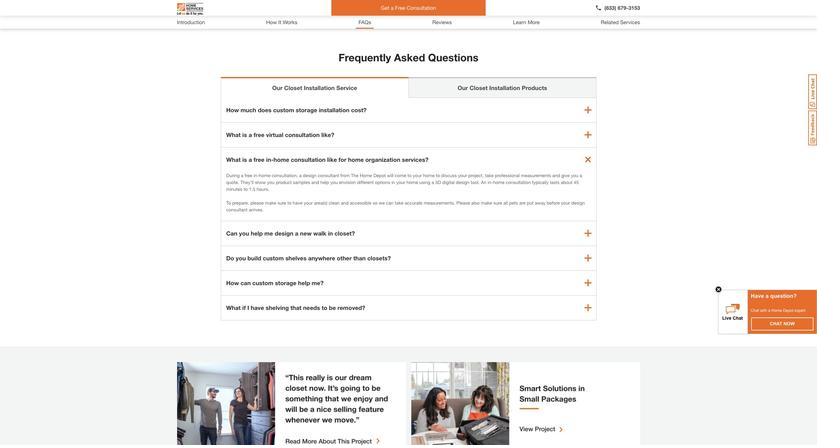 Task type: describe. For each thing, give the bounding box(es) containing it.
than
[[354, 255, 366, 262]]

build
[[248, 255, 261, 262]]

measurements
[[522, 173, 552, 178]]

are
[[520, 200, 526, 206]]

accurate
[[405, 200, 423, 206]]

depot inside the during a free in-home consultation, a design consultant from the home depot will come to your home to discuss your project, take professional measurements and give you a quote. they'll show you product samples and help you envision different options in your home using a 3d digital design tool. an in-home consultation typically lasts about 45 minutes to 1.5 hours.
[[374, 173, 386, 178]]

free for in-
[[254, 156, 265, 163]]

me
[[265, 230, 273, 237]]

3153
[[629, 5, 641, 11]]

consultation,
[[272, 173, 298, 178]]

free
[[395, 5, 406, 11]]

other
[[337, 255, 352, 262]]

1 vertical spatial in-
[[254, 173, 259, 178]]

your up using
[[413, 173, 422, 178]]

custom for build
[[263, 255, 284, 262]]

installation for service
[[304, 84, 335, 91]]

samples
[[293, 179, 310, 185]]

different
[[357, 179, 374, 185]]

arrives.
[[249, 207, 264, 212]]

chat now link
[[752, 318, 814, 330]]

1 horizontal spatial in-
[[266, 156, 274, 163]]

0 horizontal spatial can
[[241, 279, 251, 287]]

learn more
[[514, 19, 540, 25]]

how it works
[[266, 19, 298, 25]]

take inside to prepare, please make sure to have your area(s) clean and accessible so we can take accurate measurements. please also make sure all pets are put away before your design consultant arrives.
[[395, 200, 404, 206]]

can you help me design a new walk in closet?
[[226, 230, 355, 237]]

options
[[375, 179, 391, 185]]

(833) 679-3153 link
[[596, 4, 641, 12]]

like?
[[322, 131, 335, 138]]

consultation
[[407, 5, 437, 11]]

home down professional
[[494, 179, 505, 185]]

is for what is a free virtual consultation like?
[[243, 131, 247, 138]]

consultant inside the during a free in-home consultation, a design consultant from the home depot will come to your home to discuss your project, take professional measurements and give you a quote. they'll show you product samples and help you envision different options in your home using a 3d digital design tool. an in-home consultation typically lasts about 45 minutes to 1.5 hours.
[[318, 173, 339, 178]]

that
[[291, 304, 302, 311]]

during
[[226, 173, 240, 178]]

1 horizontal spatial help
[[298, 279, 310, 287]]

you up 45
[[572, 173, 579, 178]]

shelves
[[286, 255, 307, 262]]

to prepare, please make sure to have your area(s) clean and accessible so we can take accurate measurements. please also make sure all pets are put away before your design consultant arrives.
[[226, 200, 586, 212]]

walk
[[314, 230, 327, 237]]

3d
[[436, 179, 442, 185]]

smart solutions in small packages image
[[412, 362, 641, 445]]

0 vertical spatial storage
[[296, 106, 318, 114]]

virtual
[[266, 131, 284, 138]]

be
[[329, 304, 336, 311]]

learn
[[514, 19, 527, 25]]

2 vertical spatial in-
[[488, 179, 494, 185]]

introduction
[[177, 19, 205, 25]]

new
[[300, 230, 312, 237]]

tool.
[[471, 179, 480, 185]]

quote.
[[226, 179, 239, 185]]

what for what is a free in-home consultation like for home organization services?
[[226, 156, 241, 163]]

what is a free in-home consultation like for home organization services?
[[226, 156, 429, 163]]

question?
[[771, 293, 798, 299]]

show
[[255, 179, 266, 185]]

reviews
[[433, 19, 452, 25]]

do you build custom shelves anywhere other than closets?
[[226, 255, 391, 262]]

1 sure from the left
[[278, 200, 286, 206]]

frequently
[[339, 51, 392, 64]]

during a free in-home consultation, a design consultant from the home depot will come to your home to discuss your project, take professional measurements and give you a quote. they'll show you product samples and help you envision different options in your home using a 3d digital design tool. an in-home consultation typically lasts about 45 minutes to 1.5 hours.
[[226, 173, 583, 192]]

1 horizontal spatial depot
[[784, 309, 794, 313]]

measurements.
[[424, 200, 456, 206]]

our closet installation service
[[273, 84, 358, 91]]

to inside to prepare, please make sure to have your area(s) clean and accessible so we can take accurate measurements. please also make sure all pets are put away before your design consultant arrives.
[[288, 200, 292, 206]]

lasts
[[551, 179, 560, 185]]

like
[[328, 156, 337, 163]]

i
[[248, 304, 249, 311]]

will
[[388, 173, 394, 178]]

2 sure from the left
[[494, 200, 503, 206]]

they'll
[[241, 179, 254, 185]]

get
[[381, 5, 390, 11]]

how for how can custom storage help me?
[[226, 279, 239, 287]]

you right can
[[239, 230, 249, 237]]

for
[[339, 156, 347, 163]]

get a free consultation
[[381, 5, 437, 11]]

what if i have shelving that needs to be removed?
[[226, 304, 366, 311]]

get a free consultation button
[[332, 0, 486, 16]]

chat with a home depot expert.
[[752, 309, 807, 313]]

now
[[784, 321, 796, 327]]

removed?
[[338, 304, 366, 311]]

home up consultation,
[[274, 156, 290, 163]]

hours.
[[257, 186, 270, 192]]

do it for you logo image
[[177, 0, 203, 18]]

closet?
[[335, 230, 355, 237]]

closet for our closet installation service
[[284, 84, 303, 91]]

your left area(s)
[[304, 200, 313, 206]]

we
[[379, 200, 385, 206]]

2 horizontal spatial and
[[553, 173, 561, 178]]

live chat image
[[809, 74, 818, 109]]

asked
[[394, 51, 426, 64]]

design right 'me'
[[275, 230, 294, 237]]

if
[[243, 304, 246, 311]]

discuss
[[442, 173, 457, 178]]

0 horizontal spatial in
[[328, 230, 333, 237]]

feedback link image
[[809, 110, 818, 146]]

what for what if i have shelving that needs to be removed?
[[226, 304, 241, 311]]

me?
[[312, 279, 324, 287]]

faqs
[[359, 19, 372, 25]]

have
[[752, 293, 765, 299]]

accessible
[[350, 200, 372, 206]]

questions
[[429, 51, 479, 64]]

put
[[527, 200, 534, 206]]

your left project,
[[459, 173, 468, 178]]

how for how it works
[[266, 19, 277, 25]]

and inside to prepare, please make sure to have your area(s) clean and accessible so we can take accurate measurements. please also make sure all pets are put away before your design consultant arrives.
[[341, 200, 349, 206]]

clean
[[329, 200, 340, 206]]

project,
[[469, 173, 484, 178]]

shelving
[[266, 304, 289, 311]]

chat
[[752, 309, 760, 313]]

cost?
[[351, 106, 367, 114]]

design inside to prepare, please make sure to have your area(s) clean and accessible so we can take accurate measurements. please also make sure all pets are put away before your design consultant arrives.
[[572, 200, 586, 206]]

related
[[602, 19, 619, 25]]

needs
[[303, 304, 320, 311]]

chat now
[[771, 321, 796, 327]]

how much does custom storage installation cost?
[[226, 106, 367, 114]]

1 vertical spatial have
[[251, 304, 264, 311]]

custom for does
[[273, 106, 294, 114]]

45
[[574, 179, 579, 185]]

home up using
[[424, 173, 435, 178]]

with
[[761, 309, 768, 313]]

1 vertical spatial storage
[[275, 279, 297, 287]]



Task type: locate. For each thing, give the bounding box(es) containing it.
more
[[528, 19, 540, 25]]

can inside to prepare, please make sure to have your area(s) clean and accessible so we can take accurate measurements. please also make sure all pets are put away before your design consultant arrives.
[[386, 200, 394, 206]]

2 closet from the left
[[470, 84, 488, 91]]

home right with
[[772, 309, 783, 313]]

please
[[251, 200, 264, 206]]

from
[[341, 173, 350, 178]]

in-
[[266, 156, 274, 163], [254, 173, 259, 178], [488, 179, 494, 185]]

have
[[293, 200, 303, 206], [251, 304, 264, 311]]

home left using
[[407, 179, 418, 185]]

1 make from the left
[[265, 200, 276, 206]]

design
[[303, 173, 317, 178], [456, 179, 470, 185], [572, 200, 586, 206], [275, 230, 294, 237]]

make right also
[[481, 200, 493, 206]]

home
[[274, 156, 290, 163], [348, 156, 364, 163], [259, 173, 271, 178], [424, 173, 435, 178], [407, 179, 418, 185], [494, 179, 505, 185]]

consultation down professional
[[506, 179, 531, 185]]

0 horizontal spatial in-
[[254, 173, 259, 178]]

2 what from the top
[[226, 156, 241, 163]]

home inside the during a free in-home consultation, a design consultant from the home depot will come to your home to discuss your project, take professional measurements and give you a quote. they'll show you product samples and help you envision different options in your home using a 3d digital design tool. an in-home consultation typically lasts about 45 minutes to 1.5 hours.
[[360, 173, 373, 178]]

design up samples
[[303, 173, 317, 178]]

in- up show
[[254, 173, 259, 178]]

1 horizontal spatial home
[[772, 309, 783, 313]]

and right samples
[[312, 179, 319, 185]]

how for how much does custom storage installation cost?
[[226, 106, 239, 114]]

have down samples
[[293, 200, 303, 206]]

0 vertical spatial what
[[226, 131, 241, 138]]

2 is from the top
[[243, 156, 247, 163]]

0 vertical spatial depot
[[374, 173, 386, 178]]

is down much
[[243, 131, 247, 138]]

please
[[457, 200, 471, 206]]

(833) 679-3153
[[605, 5, 641, 11]]

consultant
[[318, 173, 339, 178], [226, 207, 248, 212]]

1 vertical spatial help
[[251, 230, 263, 237]]

how
[[266, 19, 277, 25], [226, 106, 239, 114], [226, 279, 239, 287]]

does
[[258, 106, 272, 114]]

it
[[279, 19, 282, 25]]

how left much
[[226, 106, 239, 114]]

storage down our closet installation service
[[296, 106, 318, 114]]

free for virtual
[[254, 131, 265, 138]]

free inside the during a free in-home consultation, a design consultant from the home depot will come to your home to discuss your project, take professional measurements and give you a quote. they'll show you product samples and help you envision different options in your home using a 3d digital design tool. an in-home consultation typically lasts about 45 minutes to 1.5 hours.
[[245, 173, 253, 178]]

take inside the during a free in-home consultation, a design consultant from the home depot will come to your home to discuss your project, take professional measurements and give you a quote. they'll show you product samples and help you envision different options in your home using a 3d digital design tool. an in-home consultation typically lasts about 45 minutes to 1.5 hours.
[[485, 173, 494, 178]]

0 vertical spatial take
[[485, 173, 494, 178]]

1 vertical spatial and
[[312, 179, 319, 185]]

1 vertical spatial free
[[254, 156, 265, 163]]

consultant down prepare,
[[226, 207, 248, 212]]

what left if
[[226, 304, 241, 311]]

make right please
[[265, 200, 276, 206]]

1 horizontal spatial closet
[[470, 84, 488, 91]]

in down will
[[392, 179, 395, 185]]

have inside to prepare, please make sure to have your area(s) clean and accessible so we can take accurate measurements. please also make sure all pets are put away before your design consultant arrives.
[[293, 200, 303, 206]]

free
[[254, 131, 265, 138], [254, 156, 265, 163], [245, 173, 253, 178]]

take up an
[[485, 173, 494, 178]]

help left me?
[[298, 279, 310, 287]]

help up area(s)
[[321, 179, 329, 185]]

free up they'll
[[245, 173, 253, 178]]

0 horizontal spatial closet
[[284, 84, 303, 91]]

storage up shelving
[[275, 279, 297, 287]]

2 vertical spatial how
[[226, 279, 239, 287]]

1 horizontal spatial installation
[[490, 84, 521, 91]]

0 horizontal spatial consultant
[[226, 207, 248, 212]]

1 horizontal spatial and
[[341, 200, 349, 206]]

1 vertical spatial consultation
[[291, 156, 326, 163]]

consultation left like?
[[285, 131, 320, 138]]

in inside the during a free in-home consultation, a design consultant from the home depot will come to your home to discuss your project, take professional measurements and give you a quote. they'll show you product samples and help you envision different options in your home using a 3d digital design tool. an in-home consultation typically lasts about 45 minutes to 1.5 hours.
[[392, 179, 395, 185]]

what for what is a free virtual consultation like?
[[226, 131, 241, 138]]

an
[[481, 179, 487, 185]]

what down much
[[226, 131, 241, 138]]

closet for our closet installation products
[[470, 84, 488, 91]]

in
[[392, 179, 395, 185], [328, 230, 333, 237]]

0 horizontal spatial make
[[265, 200, 276, 206]]

and up lasts on the right of page
[[553, 173, 561, 178]]

to up "3d"
[[436, 173, 440, 178]]

to left 1.5
[[244, 186, 248, 192]]

design left the 'tool.'
[[456, 179, 470, 185]]

installation
[[304, 84, 335, 91], [490, 84, 521, 91]]

home up show
[[259, 173, 271, 178]]

1 installation from the left
[[304, 84, 335, 91]]

1 vertical spatial custom
[[263, 255, 284, 262]]

consultation up samples
[[291, 156, 326, 163]]

to left be
[[322, 304, 328, 311]]

you right show
[[267, 179, 275, 185]]

before and after long quote banner - image image
[[177, 362, 406, 445]]

1 horizontal spatial make
[[481, 200, 493, 206]]

1 vertical spatial can
[[241, 279, 251, 287]]

help
[[321, 179, 329, 185], [251, 230, 263, 237], [298, 279, 310, 287]]

can up if
[[241, 279, 251, 287]]

can
[[226, 230, 238, 237]]

design down 45
[[572, 200, 586, 206]]

product
[[276, 179, 292, 185]]

2 vertical spatial free
[[245, 173, 253, 178]]

2 horizontal spatial help
[[321, 179, 329, 185]]

custom right does
[[273, 106, 294, 114]]

in right walk
[[328, 230, 333, 237]]

minutes
[[226, 186, 243, 192]]

have right i
[[251, 304, 264, 311]]

in- up consultation,
[[266, 156, 274, 163]]

0 vertical spatial consultation
[[285, 131, 320, 138]]

prepare,
[[232, 200, 249, 206]]

1 horizontal spatial have
[[293, 200, 303, 206]]

all
[[504, 200, 508, 206]]

how can custom storage help me?
[[226, 279, 324, 287]]

is for what is a free in-home consultation like for home organization services?
[[243, 156, 247, 163]]

before
[[547, 200, 560, 206]]

1 vertical spatial take
[[395, 200, 404, 206]]

our for our closet installation products
[[458, 84, 468, 91]]

so
[[373, 200, 378, 206]]

consultation
[[285, 131, 320, 138], [291, 156, 326, 163], [506, 179, 531, 185]]

2 horizontal spatial in-
[[488, 179, 494, 185]]

0 vertical spatial is
[[243, 131, 247, 138]]

expert.
[[795, 309, 807, 313]]

home up different
[[360, 173, 373, 178]]

2 our from the left
[[458, 84, 468, 91]]

1 our from the left
[[273, 84, 283, 91]]

0 horizontal spatial take
[[395, 200, 404, 206]]

how left it
[[266, 19, 277, 25]]

what up during
[[226, 156, 241, 163]]

installation up 'installation'
[[304, 84, 335, 91]]

products
[[522, 84, 548, 91]]

1.5
[[249, 186, 256, 192]]

anywhere
[[309, 255, 336, 262]]

0 vertical spatial have
[[293, 200, 303, 206]]

to down product
[[288, 200, 292, 206]]

custom right build
[[263, 255, 284, 262]]

1 vertical spatial is
[[243, 156, 247, 163]]

storage
[[296, 106, 318, 114], [275, 279, 297, 287]]

closet
[[284, 84, 303, 91], [470, 84, 488, 91]]

0 vertical spatial can
[[386, 200, 394, 206]]

2 installation from the left
[[490, 84, 521, 91]]

services?
[[402, 156, 429, 163]]

how down do
[[226, 279, 239, 287]]

our down questions
[[458, 84, 468, 91]]

depot left expert.
[[784, 309, 794, 313]]

1 vertical spatial how
[[226, 106, 239, 114]]

digital
[[443, 179, 455, 185]]

0 horizontal spatial our
[[273, 84, 283, 91]]

in- right an
[[488, 179, 494, 185]]

0 vertical spatial in-
[[266, 156, 274, 163]]

0 vertical spatial consultant
[[318, 173, 339, 178]]

a inside button
[[391, 5, 394, 11]]

2 vertical spatial custom
[[253, 279, 274, 287]]

1 vertical spatial home
[[772, 309, 783, 313]]

consultant down what is a free in-home consultation like for home organization services?
[[318, 173, 339, 178]]

2 vertical spatial help
[[298, 279, 310, 287]]

you
[[572, 173, 579, 178], [267, 179, 275, 185], [331, 179, 338, 185], [239, 230, 249, 237], [236, 255, 246, 262]]

1 vertical spatial depot
[[784, 309, 794, 313]]

frequently asked questions
[[339, 51, 479, 64]]

our closet installation products
[[458, 84, 548, 91]]

you right do
[[236, 255, 246, 262]]

custom down build
[[253, 279, 274, 287]]

2 vertical spatial and
[[341, 200, 349, 206]]

also
[[472, 200, 480, 206]]

and right clean
[[341, 200, 349, 206]]

0 horizontal spatial installation
[[304, 84, 335, 91]]

have a question?
[[752, 293, 798, 299]]

0 horizontal spatial have
[[251, 304, 264, 311]]

your right before
[[562, 200, 571, 206]]

our up how much does custom storage installation cost?
[[273, 84, 283, 91]]

1 vertical spatial in
[[328, 230, 333, 237]]

make
[[265, 200, 276, 206], [481, 200, 493, 206]]

0 horizontal spatial help
[[251, 230, 263, 237]]

sure
[[278, 200, 286, 206], [494, 200, 503, 206]]

service
[[337, 84, 358, 91]]

consultant inside to prepare, please make sure to have your area(s) clean and accessible so we can take accurate measurements. please also make sure all pets are put away before your design consultant arrives.
[[226, 207, 248, 212]]

what
[[226, 131, 241, 138], [226, 156, 241, 163], [226, 304, 241, 311]]

0 vertical spatial how
[[266, 19, 277, 25]]

0 horizontal spatial depot
[[374, 173, 386, 178]]

pets
[[510, 200, 519, 206]]

the
[[351, 173, 359, 178]]

2 vertical spatial what
[[226, 304, 241, 311]]

2 vertical spatial consultation
[[506, 179, 531, 185]]

works
[[283, 19, 298, 25]]

1 horizontal spatial our
[[458, 84, 468, 91]]

0 vertical spatial free
[[254, 131, 265, 138]]

help inside the during a free in-home consultation, a design consultant from the home depot will come to your home to discuss your project, take professional measurements and give you a quote. they'll show you product samples and help you envision different options in your home using a 3d digital design tool. an in-home consultation typically lasts about 45 minutes to 1.5 hours.
[[321, 179, 329, 185]]

2 make from the left
[[481, 200, 493, 206]]

1 horizontal spatial take
[[485, 173, 494, 178]]

sure left all
[[494, 200, 503, 206]]

is up they'll
[[243, 156, 247, 163]]

1 horizontal spatial consultant
[[318, 173, 339, 178]]

can right we
[[386, 200, 394, 206]]

3 what from the top
[[226, 304, 241, 311]]

0 vertical spatial home
[[360, 173, 373, 178]]

1 horizontal spatial in
[[392, 179, 395, 185]]

our for our closet installation service
[[273, 84, 283, 91]]

your
[[413, 173, 422, 178], [459, 173, 468, 178], [397, 179, 406, 185], [304, 200, 313, 206], [562, 200, 571, 206]]

to
[[226, 200, 231, 206]]

679-
[[618, 5, 629, 11]]

1 horizontal spatial can
[[386, 200, 394, 206]]

come
[[395, 173, 407, 178]]

do
[[226, 255, 234, 262]]

our
[[273, 84, 283, 91], [458, 84, 468, 91]]

consultation inside the during a free in-home consultation, a design consultant from the home depot will come to your home to discuss your project, take professional measurements and give you a quote. they'll show you product samples and help you envision different options in your home using a 3d digital design tool. an in-home consultation typically lasts about 45 minutes to 1.5 hours.
[[506, 179, 531, 185]]

take left accurate
[[395, 200, 404, 206]]

0 vertical spatial help
[[321, 179, 329, 185]]

1 vertical spatial consultant
[[226, 207, 248, 212]]

0 vertical spatial custom
[[273, 106, 294, 114]]

free up show
[[254, 156, 265, 163]]

1 is from the top
[[243, 131, 247, 138]]

you left envision
[[331, 179, 338, 185]]

installation for products
[[490, 84, 521, 91]]

related services
[[602, 19, 641, 25]]

about
[[561, 179, 573, 185]]

0 vertical spatial and
[[553, 173, 561, 178]]

1 horizontal spatial sure
[[494, 200, 503, 206]]

1 closet from the left
[[284, 84, 303, 91]]

give
[[562, 173, 570, 178]]

depot up "options"
[[374, 173, 386, 178]]

using
[[420, 179, 431, 185]]

0 horizontal spatial home
[[360, 173, 373, 178]]

1 vertical spatial what
[[226, 156, 241, 163]]

(833)
[[605, 5, 617, 11]]

home right for
[[348, 156, 364, 163]]

0 horizontal spatial sure
[[278, 200, 286, 206]]

sure down product
[[278, 200, 286, 206]]

much
[[241, 106, 256, 114]]

0 horizontal spatial and
[[312, 179, 319, 185]]

to right come
[[408, 173, 412, 178]]

0 vertical spatial in
[[392, 179, 395, 185]]

installation left products
[[490, 84, 521, 91]]

take
[[485, 173, 494, 178], [395, 200, 404, 206]]

help left 'me'
[[251, 230, 263, 237]]

free left virtual
[[254, 131, 265, 138]]

what is a free virtual consultation like?
[[226, 131, 335, 138]]

area(s)
[[314, 200, 328, 206]]

1 what from the top
[[226, 131, 241, 138]]

installation
[[319, 106, 350, 114]]

your down come
[[397, 179, 406, 185]]



Task type: vqa. For each thing, say whether or not it's contained in the screenshot.
the bottommost have
yes



